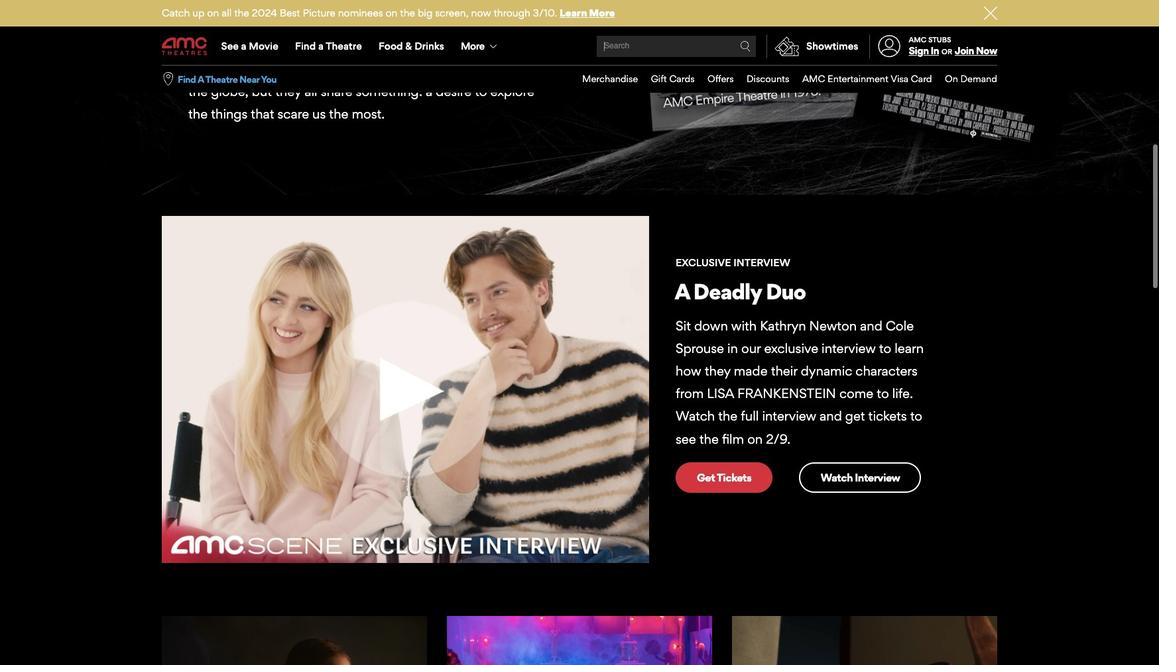 Task type: locate. For each thing, give the bounding box(es) containing it.
menu
[[162, 28, 997, 65], [569, 66, 997, 93]]

find left near
[[178, 73, 196, 85]]

1 vertical spatial theatre
[[205, 73, 238, 85]]

on left all
[[207, 7, 219, 19]]

and left cole
[[860, 318, 882, 334]]

amc logo image
[[162, 37, 208, 55], [162, 37, 208, 55]]

on right film
[[747, 431, 763, 447]]

1 vertical spatial find
[[178, 73, 196, 85]]

0 horizontal spatial and
[[820, 409, 842, 425]]

0 horizontal spatial on
[[207, 7, 219, 19]]

our
[[741, 341, 761, 357]]

get
[[697, 471, 715, 485]]

1 horizontal spatial a
[[318, 40, 324, 52]]

find
[[295, 40, 316, 52], [178, 73, 196, 85]]

near
[[239, 73, 259, 85]]

tickets
[[868, 409, 907, 425]]

a up sit
[[675, 279, 689, 305]]

up
[[192, 7, 205, 19]]

0 vertical spatial find
[[295, 40, 316, 52]]

amc
[[909, 35, 926, 44], [802, 73, 825, 84]]

now
[[471, 7, 491, 19]]

lisa frankenstein image
[[447, 617, 712, 666]]

interview
[[855, 471, 900, 485]]

card
[[911, 73, 932, 84]]

imaginary image
[[732, 617, 997, 666]]

theatre down nominees
[[326, 40, 362, 52]]

nominees
[[338, 7, 383, 19]]

stubs
[[928, 35, 951, 44]]

amc down showtimes link
[[802, 73, 825, 84]]

made
[[734, 363, 768, 379]]

sit
[[676, 318, 691, 334]]

amc up sign
[[909, 35, 926, 44]]

theatre inside button
[[205, 73, 238, 85]]

offers
[[708, 73, 734, 84]]

showtimes image
[[767, 34, 806, 58]]

to down life.
[[910, 409, 922, 425]]

0 vertical spatial more
[[589, 7, 615, 19]]

2 a from the left
[[318, 40, 324, 52]]

theatre
[[326, 40, 362, 52], [205, 73, 238, 85]]

1 horizontal spatial and
[[860, 318, 882, 334]]

0 horizontal spatial a
[[198, 73, 204, 85]]

watch inside sit down with kathryn newton and cole sprouse in our exclusive interview to learn how they made their dynamic characters from lisa frankenstein come to life. watch the full interview and get tickets to see the film on 2/9.
[[676, 409, 715, 425]]

watch
[[676, 409, 715, 425], [820, 471, 853, 485]]

0 vertical spatial a
[[198, 73, 204, 85]]

0 vertical spatial menu
[[162, 28, 997, 65]]

1 a from the left
[[241, 40, 246, 52]]

come
[[839, 386, 873, 402]]

0 horizontal spatial watch
[[676, 409, 715, 425]]

on
[[945, 73, 958, 84]]

full
[[741, 409, 759, 425]]

in
[[931, 45, 939, 57]]

0 horizontal spatial amc
[[802, 73, 825, 84]]

frankenstein
[[737, 386, 836, 402]]

1 horizontal spatial find
[[295, 40, 316, 52]]

a right see on the left top of page
[[241, 40, 246, 52]]

0 horizontal spatial interview
[[762, 409, 816, 425]]

life.
[[892, 386, 913, 402]]

movie
[[249, 40, 278, 52]]

gift
[[651, 73, 667, 84]]

to up characters
[[879, 341, 891, 357]]

sign in or join amc stubs element
[[869, 28, 997, 65]]

interview down newton
[[822, 341, 876, 357]]

2 horizontal spatial on
[[747, 431, 763, 447]]

the left full
[[718, 409, 738, 425]]

amc inside amc entertainment visa card link
[[802, 73, 825, 84]]

showtimes
[[806, 40, 858, 52]]

menu down showtimes image
[[569, 66, 997, 93]]

their
[[771, 363, 797, 379]]

showtimes link
[[767, 34, 858, 58]]

sprouse
[[676, 341, 724, 357]]

more button
[[453, 28, 508, 65]]

1 vertical spatial to
[[877, 386, 889, 402]]

0 horizontal spatial theatre
[[205, 73, 238, 85]]

0 vertical spatial and
[[860, 318, 882, 334]]

0 vertical spatial to
[[879, 341, 891, 357]]

picture
[[303, 7, 335, 19]]

theatre for a
[[205, 73, 238, 85]]

interview down frankenstein
[[762, 409, 816, 425]]

learn more link
[[560, 7, 615, 19]]

amc inside "amc stubs sign in or join now"
[[909, 35, 926, 44]]

interview
[[822, 341, 876, 357], [762, 409, 816, 425]]

amc entertainment visa card
[[802, 73, 932, 84]]

1 vertical spatial more
[[461, 40, 484, 52]]

and left 'get'
[[820, 409, 842, 425]]

1 vertical spatial watch
[[820, 471, 853, 485]]

a left near
[[198, 73, 204, 85]]

user profile image
[[871, 35, 908, 57]]

the left big
[[400, 7, 415, 19]]

2 vertical spatial to
[[910, 409, 922, 425]]

menu down learn
[[162, 28, 997, 65]]

0 horizontal spatial find
[[178, 73, 196, 85]]

0 vertical spatial theatre
[[326, 40, 362, 52]]

submit search icon image
[[740, 41, 751, 52]]

film
[[722, 431, 744, 447]]

find inside button
[[178, 73, 196, 85]]

catch up on all the 2024 best picture nominees on the big screen, now through 3/10. learn more
[[162, 7, 615, 19]]

screen,
[[435, 7, 469, 19]]

on right nominees
[[386, 7, 397, 19]]

a
[[198, 73, 204, 85], [675, 279, 689, 305]]

1 vertical spatial amc
[[802, 73, 825, 84]]

more
[[589, 7, 615, 19], [461, 40, 484, 52]]

0 vertical spatial watch
[[676, 409, 715, 425]]

0 horizontal spatial a
[[241, 40, 246, 52]]

or
[[941, 47, 952, 56]]

1 horizontal spatial more
[[589, 7, 615, 19]]

all
[[222, 7, 232, 19]]

theatre left near
[[205, 73, 238, 85]]

cole
[[886, 318, 914, 334]]

1 vertical spatial menu
[[569, 66, 997, 93]]

amc for visa
[[802, 73, 825, 84]]

1 horizontal spatial theatre
[[326, 40, 362, 52]]

find a theatre near you
[[178, 73, 277, 85]]

gift cards link
[[638, 66, 695, 93]]

lisa
[[707, 386, 734, 402]]

deadly
[[693, 279, 762, 305]]

find a theatre
[[295, 40, 362, 52]]

exclusive
[[676, 257, 731, 269]]

2024
[[252, 7, 277, 19]]

0 vertical spatial interview
[[822, 341, 876, 357]]

see a movie
[[221, 40, 278, 52]]

more right learn
[[589, 7, 615, 19]]

watch left interview
[[820, 471, 853, 485]]

to left life.
[[877, 386, 889, 402]]

menu containing merchandise
[[569, 66, 997, 93]]

1 horizontal spatial a
[[675, 279, 689, 305]]

0 horizontal spatial more
[[461, 40, 484, 52]]

a
[[241, 40, 246, 52], [318, 40, 324, 52]]

more down now at the top left of page
[[461, 40, 484, 52]]

learn
[[895, 341, 924, 357]]

dynamic
[[801, 363, 852, 379]]

0 vertical spatial amc
[[909, 35, 926, 44]]

a deadly duo
[[675, 279, 806, 305]]

1 vertical spatial interview
[[762, 409, 816, 425]]

1 horizontal spatial amc
[[909, 35, 926, 44]]

1 horizontal spatial watch
[[820, 471, 853, 485]]

watch interview link
[[799, 463, 921, 493]]

find down picture
[[295, 40, 316, 52]]

join now button
[[955, 45, 997, 57]]

a down picture
[[318, 40, 324, 52]]

in
[[727, 341, 738, 357]]

on demand link
[[932, 66, 997, 93]]

cookie consent banner dialog
[[0, 630, 1159, 666]]

watch down from
[[676, 409, 715, 425]]

search the AMC website text field
[[602, 41, 740, 51]]

demand
[[960, 73, 997, 84]]

food
[[379, 40, 403, 52]]

see a movie link
[[213, 28, 287, 65]]

best
[[280, 7, 300, 19]]

food & drinks link
[[370, 28, 453, 65]]



Task type: describe. For each thing, give the bounding box(es) containing it.
tickets
[[717, 471, 752, 485]]

merchandise
[[582, 73, 638, 84]]

the right see
[[699, 431, 719, 447]]

the right all
[[234, 7, 249, 19]]

night swim image
[[162, 617, 427, 666]]

get tickets
[[697, 471, 752, 485]]

kathryn
[[760, 318, 806, 334]]

join
[[955, 45, 974, 57]]

see
[[676, 431, 696, 447]]

more inside button
[[461, 40, 484, 52]]

amc stubs sign in or join now
[[909, 35, 997, 57]]

visa
[[891, 73, 909, 84]]

a inside button
[[198, 73, 204, 85]]

exclusive
[[764, 341, 818, 357]]

amc entertainment visa card link
[[789, 66, 932, 93]]

interview
[[734, 257, 790, 269]]

food & drinks
[[379, 40, 444, 52]]

on inside sit down with kathryn newton and cole sprouse in our exclusive interview to learn how they made their dynamic characters from lisa frankenstein come to life. watch the full interview and get tickets to see the film on 2/9.
[[747, 431, 763, 447]]

a for theatre
[[318, 40, 324, 52]]

get
[[845, 409, 865, 425]]

1 horizontal spatial interview
[[822, 341, 876, 357]]

cards
[[669, 73, 695, 84]]

through
[[494, 7, 530, 19]]

merchandise link
[[569, 66, 638, 93]]

theatre for a
[[326, 40, 362, 52]]

sign in button
[[909, 45, 939, 57]]

catch
[[162, 7, 190, 19]]

offers link
[[695, 66, 734, 93]]

they
[[705, 363, 731, 379]]

1 vertical spatial and
[[820, 409, 842, 425]]

watch interview
[[820, 471, 900, 485]]

sit down with kathryn newton and cole sprouse in our exclusive interview to learn how they made their dynamic characters from lisa frankenstein come to life. watch the full interview and get tickets to see the film on 2/9.
[[676, 318, 924, 447]]

lisa frankenstein interview image
[[162, 216, 649, 564]]

1 vertical spatial a
[[675, 279, 689, 305]]

now
[[976, 45, 997, 57]]

exclusive interview
[[676, 257, 790, 269]]

a for movie
[[241, 40, 246, 52]]

big
[[418, 7, 433, 19]]

duo
[[766, 279, 806, 305]]

characters
[[856, 363, 918, 379]]

down
[[694, 318, 728, 334]]

on demand
[[945, 73, 997, 84]]

you
[[261, 73, 277, 85]]

see
[[221, 40, 239, 52]]

1 horizontal spatial on
[[386, 7, 397, 19]]

discounts
[[747, 73, 789, 84]]

discounts link
[[734, 66, 789, 93]]

how
[[676, 363, 701, 379]]

learn
[[560, 7, 587, 19]]

drinks
[[415, 40, 444, 52]]

newton
[[809, 318, 857, 334]]

find a theatre near you button
[[178, 73, 277, 86]]

from
[[676, 386, 704, 402]]

sign
[[909, 45, 929, 57]]

with
[[731, 318, 757, 334]]

&
[[405, 40, 412, 52]]

find a theatre link
[[287, 28, 370, 65]]

entertainment
[[828, 73, 888, 84]]

find for find a theatre near you
[[178, 73, 196, 85]]

find for find a theatre
[[295, 40, 316, 52]]

3/10.
[[533, 7, 557, 19]]

gift cards
[[651, 73, 695, 84]]

amc for sign
[[909, 35, 926, 44]]

get tickets link
[[676, 463, 773, 493]]

menu containing more
[[162, 28, 997, 65]]

2/9.
[[766, 431, 791, 447]]



Task type: vqa. For each thing, say whether or not it's contained in the screenshot.
movie poster for Cabrini image
no



